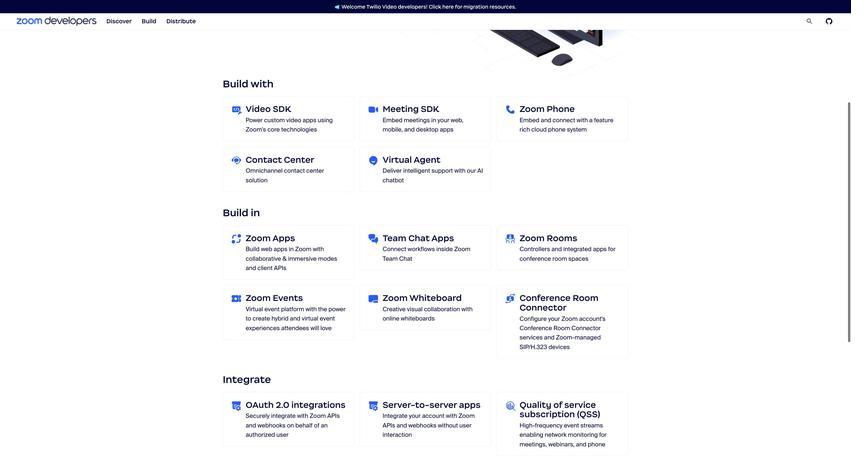 Task type: describe. For each thing, give the bounding box(es) containing it.
zoom's
[[246, 126, 266, 134]]

conference room connector configure your zoom account's conference room connector services and zoom-managed sip/h.323 devices
[[520, 293, 606, 351]]

welcome twilio video developers! click here for migration resources. link
[[328, 3, 523, 10]]

the
[[318, 306, 327, 314]]

apps inside server-to-server apps integrate your account with zoom apis and webhooks without user interaction
[[459, 400, 481, 411]]

interaction
[[383, 431, 412, 439]]

integrations
[[292, 400, 346, 411]]

creative
[[383, 306, 406, 314]]

migration
[[464, 3, 489, 10]]

visual
[[407, 306, 423, 314]]

webhooks inside oauth 2.0 integrations securely integrate with zoom apis and webhooks on behalf of an authorized user
[[258, 422, 286, 430]]

build with
[[223, 77, 274, 90]]

deliver
[[383, 167, 402, 175]]

your for build with
[[438, 116, 449, 124]]

conference
[[520, 255, 551, 263]]

oauth 2.0 integrations securely integrate with zoom apis and webhooks on behalf of an authorized user
[[246, 400, 346, 439]]

build for build with
[[223, 77, 248, 90]]

center
[[284, 155, 314, 165]]

integrate inside server-to-server apps integrate your account with zoom apis and webhooks without user interaction
[[383, 412, 408, 420]]

support
[[432, 167, 453, 175]]

your for integrate
[[409, 412, 421, 420]]

with inside zoom events virtual event platform with the power to create hybrid and virtual event experiences attendees will love
[[306, 306, 317, 314]]

attendees
[[281, 324, 309, 332]]

web,
[[451, 116, 464, 124]]

managed
[[575, 334, 601, 342]]

solution
[[246, 177, 268, 184]]

monitoring
[[568, 431, 598, 439]]

1 team from the top
[[383, 233, 406, 244]]

build for build in
[[223, 207, 248, 219]]

zoom whiteboard creative visual collaboration with online whiteboards
[[383, 293, 473, 323]]

contact
[[246, 155, 282, 165]]

resources.
[[490, 3, 516, 10]]

connect
[[553, 116, 575, 124]]

with inside zoom apps build web apps in zoom with collaborative & immersive modes and client apis
[[313, 246, 324, 254]]

virtual
[[302, 315, 318, 323]]

immersive
[[288, 255, 317, 263]]

agent
[[414, 155, 441, 165]]

using
[[318, 116, 333, 124]]

0 vertical spatial video
[[382, 3, 397, 10]]

0 vertical spatial chat
[[409, 233, 430, 244]]

build inside zoom apps build web apps in zoom with collaborative & immersive modes and client apis
[[246, 246, 260, 254]]

developers!
[[398, 3, 428, 10]]

virtual agent deliver intelligent support with our ai chatbot
[[383, 155, 483, 184]]

collaboration
[[424, 306, 460, 314]]

video sdk power custom video apps using zoom's core technologies
[[246, 104, 333, 134]]

controllers
[[520, 246, 550, 254]]

collaborative
[[246, 255, 281, 263]]

account's
[[579, 315, 606, 323]]

your inside 'conference room connector configure your zoom account's conference room connector services and zoom-managed sip/h.323 devices'
[[548, 315, 560, 323]]

apps inside zoom apps build web apps in zoom with collaborative & immersive modes and client apis
[[274, 246, 288, 254]]

0 horizontal spatial room
[[554, 325, 570, 333]]

zoom rooms controllers and integrated apps for conference room spaces
[[520, 233, 616, 263]]

sip/h.323
[[520, 343, 547, 351]]

twilio
[[367, 3, 381, 10]]

center
[[306, 167, 324, 175]]

sdk for meeting sdk
[[421, 104, 439, 115]]

1 vertical spatial in
[[251, 207, 260, 219]]

1 horizontal spatial event
[[320, 315, 335, 323]]

apis inside oauth 2.0 integrations securely integrate with zoom apis and webhooks on behalf of an authorized user
[[327, 412, 340, 420]]

welcome twilio video developers! click here for migration resources.
[[342, 3, 516, 10]]

and inside zoom apps build web apps in zoom with collaborative & immersive modes and client apis
[[246, 264, 256, 272]]

zoom inside zoom rooms controllers and integrated apps for conference room spaces
[[520, 233, 545, 244]]

zoom developer logo image
[[17, 17, 96, 26]]

webinars,
[[549, 441, 575, 449]]

apps inside video sdk power custom video apps using zoom's core technologies
[[303, 116, 316, 124]]

cloud
[[532, 126, 547, 134]]

oauth
[[246, 400, 274, 411]]

2.0
[[276, 400, 289, 411]]

a
[[589, 116, 593, 124]]

sdk for video sdk
[[273, 104, 291, 115]]

without
[[438, 422, 458, 430]]

here
[[443, 3, 454, 10]]

online
[[383, 315, 400, 323]]

chatbot
[[383, 177, 404, 184]]

streams
[[581, 422, 603, 430]]

phone inside zoom phone embed and connect with a feature rich cloud phone system
[[548, 126, 566, 134]]

desktop
[[416, 126, 439, 134]]

of inside oauth 2.0 integrations securely integrate with zoom apis and webhooks on behalf of an authorized user
[[314, 422, 320, 430]]

video inside video sdk power custom video apps using zoom's core technologies
[[246, 104, 271, 115]]

1 conference from the top
[[520, 293, 571, 304]]

workflows
[[408, 246, 435, 254]]

quality
[[520, 400, 552, 411]]

search image
[[807, 18, 813, 24]]

feature
[[594, 116, 614, 124]]

zoom inside oauth 2.0 integrations securely integrate with zoom apis and webhooks on behalf of an authorized user
[[310, 412, 326, 420]]

0 vertical spatial room
[[573, 293, 599, 304]]

in inside zoom apps build web apps in zoom with collaborative & immersive modes and client apis
[[289, 246, 294, 254]]

service
[[564, 400, 596, 411]]

embed for zoom phone
[[520, 116, 540, 124]]

whiteboards
[[401, 315, 435, 323]]

apps inside zoom rooms controllers and integrated apps for conference room spaces
[[593, 246, 607, 254]]

will
[[311, 324, 319, 332]]

high-
[[520, 422, 535, 430]]

create
[[253, 315, 270, 323]]

securely
[[246, 412, 270, 420]]

devices
[[549, 343, 570, 351]]

0 horizontal spatial integrate
[[223, 373, 271, 386]]

user inside oauth 2.0 integrations securely integrate with zoom apis and webhooks on behalf of an authorized user
[[276, 431, 289, 439]]

and inside meeting sdk embed meetings in your web, mobile, and desktop apps
[[404, 126, 415, 134]]

server
[[430, 400, 457, 411]]

team chat apps connect workflows inside zoom team chat
[[383, 233, 471, 263]]

services
[[520, 334, 543, 342]]

frequency
[[535, 422, 563, 430]]

video
[[286, 116, 301, 124]]

build in
[[223, 207, 260, 219]]

apps inside meeting sdk embed meetings in your web, mobile, and desktop apps
[[440, 126, 454, 134]]

(qss)
[[577, 410, 600, 420]]

and inside quality of service subscription (qss) high-frequency event streams enabling network monitoring for meetings, webinars, and phone
[[576, 441, 587, 449]]

meeting sdk embed meetings in your web, mobile, and desktop apps
[[383, 104, 464, 134]]

core
[[268, 126, 280, 134]]



Task type: locate. For each thing, give the bounding box(es) containing it.
apps
[[273, 233, 295, 244], [432, 233, 454, 244]]

connect
[[383, 246, 406, 254]]

modes
[[318, 255, 337, 263]]

0 horizontal spatial your
[[409, 412, 421, 420]]

1 horizontal spatial user
[[460, 422, 472, 430]]

zoom inside server-to-server apps integrate your account with zoom apis and webhooks without user interaction
[[459, 412, 475, 420]]

1 horizontal spatial integrate
[[383, 412, 408, 420]]

integrate down the server-
[[383, 412, 408, 420]]

meetings,
[[520, 441, 547, 449]]

0 vertical spatial apis
[[274, 264, 287, 272]]

apps right integrated
[[593, 246, 607, 254]]

virtual inside zoom events virtual event platform with the power to create hybrid and virtual event experiences attendees will love
[[246, 306, 263, 314]]

love
[[321, 324, 332, 332]]

power
[[246, 116, 263, 124]]

1 sdk from the left
[[273, 104, 291, 115]]

2 vertical spatial your
[[409, 412, 421, 420]]

1 horizontal spatial connector
[[572, 325, 601, 333]]

2 vertical spatial for
[[599, 431, 607, 439]]

1 vertical spatial of
[[314, 422, 320, 430]]

for
[[455, 3, 462, 10], [608, 246, 616, 254], [599, 431, 607, 439]]

apis up interaction
[[383, 422, 395, 430]]

1 vertical spatial team
[[383, 255, 398, 263]]

your inside meeting sdk embed meetings in your web, mobile, and desktop apps
[[438, 116, 449, 124]]

chat up workflows
[[409, 233, 430, 244]]

experiences
[[246, 324, 280, 332]]

and
[[541, 116, 551, 124], [404, 126, 415, 134], [552, 246, 562, 254], [246, 264, 256, 272], [290, 315, 300, 323], [544, 334, 555, 342], [246, 422, 256, 430], [397, 422, 407, 430], [576, 441, 587, 449]]

apis inside server-to-server apps integrate your account with zoom apis and webhooks without user interaction
[[383, 422, 395, 430]]

apps up the inside
[[432, 233, 454, 244]]

and up interaction
[[397, 422, 407, 430]]

connector up the configure
[[520, 303, 567, 313]]

1 vertical spatial event
[[320, 315, 335, 323]]

contact center omnichannel contact center solution
[[246, 155, 324, 184]]

virtual
[[383, 155, 412, 165], [246, 306, 263, 314]]

and down meetings
[[404, 126, 415, 134]]

1 vertical spatial build
[[223, 207, 248, 219]]

of inside quality of service subscription (qss) high-frequency event streams enabling network monitoring for meetings, webinars, and phone
[[554, 400, 562, 411]]

welcome
[[342, 3, 366, 10]]

and up room
[[552, 246, 562, 254]]

meeting
[[383, 104, 419, 115]]

apps up &
[[274, 246, 288, 254]]

1 horizontal spatial room
[[573, 293, 599, 304]]

phone inside quality of service subscription (qss) high-frequency event streams enabling network monitoring for meetings, webinars, and phone
[[588, 441, 606, 449]]

2 horizontal spatial your
[[548, 315, 560, 323]]

2 vertical spatial build
[[246, 246, 260, 254]]

network
[[545, 431, 567, 439]]

chat down connect
[[399, 255, 412, 263]]

2 conference from the top
[[520, 325, 552, 333]]

for inside quality of service subscription (qss) high-frequency event streams enabling network monitoring for meetings, webinars, and phone
[[599, 431, 607, 439]]

webhooks up authorized
[[258, 422, 286, 430]]

0 vertical spatial in
[[431, 116, 436, 124]]

2 apps from the left
[[432, 233, 454, 244]]

0 vertical spatial virtual
[[383, 155, 412, 165]]

1 vertical spatial integrate
[[383, 412, 408, 420]]

conference
[[520, 293, 571, 304], [520, 325, 552, 333]]

1 horizontal spatial phone
[[588, 441, 606, 449]]

phone down the connect on the top of the page
[[548, 126, 566, 134]]

your inside server-to-server apps integrate your account with zoom apis and webhooks without user interaction
[[409, 412, 421, 420]]

with inside oauth 2.0 integrations securely integrate with zoom apis and webhooks on behalf of an authorized user
[[297, 412, 308, 420]]

0 horizontal spatial for
[[455, 3, 462, 10]]

1 vertical spatial phone
[[588, 441, 606, 449]]

room
[[573, 293, 599, 304], [554, 325, 570, 333]]

video up power
[[246, 104, 271, 115]]

1 horizontal spatial in
[[289, 246, 294, 254]]

1 vertical spatial virtual
[[246, 306, 263, 314]]

and inside zoom phone embed and connect with a feature rich cloud phone system
[[541, 116, 551, 124]]

0 horizontal spatial webhooks
[[258, 422, 286, 430]]

1 horizontal spatial sdk
[[421, 104, 439, 115]]

apis inside zoom apps build web apps in zoom with collaborative & immersive modes and client apis
[[274, 264, 287, 272]]

for for twilio
[[455, 3, 462, 10]]

0 horizontal spatial sdk
[[273, 104, 291, 115]]

of left service
[[554, 400, 562, 411]]

embed
[[383, 116, 403, 124], [520, 116, 540, 124]]

zoom inside team chat apps connect workflows inside zoom team chat
[[454, 246, 471, 254]]

phone down the monitoring
[[588, 441, 606, 449]]

connector up managed
[[572, 325, 601, 333]]

2 vertical spatial in
[[289, 246, 294, 254]]

apps down web,
[[440, 126, 454, 134]]

of left an
[[314, 422, 320, 430]]

apps inside team chat apps connect workflows inside zoom team chat
[[432, 233, 454, 244]]

0 horizontal spatial virtual
[[246, 306, 263, 314]]

event
[[265, 306, 280, 314], [320, 315, 335, 323], [564, 422, 579, 430]]

and up cloud
[[541, 116, 551, 124]]

sdk up custom at the top left
[[273, 104, 291, 115]]

0 vertical spatial team
[[383, 233, 406, 244]]

0 vertical spatial integrate
[[223, 373, 271, 386]]

on
[[287, 422, 294, 430]]

notification image
[[335, 5, 342, 9], [335, 5, 340, 9]]

0 horizontal spatial user
[[276, 431, 289, 439]]

build
[[223, 77, 248, 90], [223, 207, 248, 219], [246, 246, 260, 254]]

0 vertical spatial build
[[223, 77, 248, 90]]

for inside zoom rooms controllers and integrated apps for conference room spaces
[[608, 246, 616, 254]]

webhooks down account
[[409, 422, 437, 430]]

system
[[567, 126, 587, 134]]

event up the monitoring
[[564, 422, 579, 430]]

and up devices
[[544, 334, 555, 342]]

virtual up deliver
[[383, 155, 412, 165]]

power
[[329, 306, 346, 314]]

conference up the configure
[[520, 293, 571, 304]]

zoom inside zoom phone embed and connect with a feature rich cloud phone system
[[520, 104, 545, 115]]

and inside oauth 2.0 integrations securely integrate with zoom apis and webhooks on behalf of an authorized user
[[246, 422, 256, 430]]

with inside zoom phone embed and connect with a feature rich cloud phone system
[[577, 116, 588, 124]]

0 vertical spatial of
[[554, 400, 562, 411]]

github image
[[826, 18, 833, 25], [826, 18, 833, 25]]

1 horizontal spatial virtual
[[383, 155, 412, 165]]

1 vertical spatial apis
[[327, 412, 340, 420]]

1 apps from the left
[[273, 233, 295, 244]]

2 horizontal spatial apis
[[383, 422, 395, 430]]

1 vertical spatial chat
[[399, 255, 412, 263]]

inside
[[436, 246, 453, 254]]

team down connect
[[383, 255, 398, 263]]

video right twilio
[[382, 3, 397, 10]]

and up attendees
[[290, 315, 300, 323]]

0 horizontal spatial connector
[[520, 303, 567, 313]]

for for rooms
[[608, 246, 616, 254]]

client
[[258, 264, 273, 272]]

0 vertical spatial user
[[460, 422, 472, 430]]

sdk inside meeting sdk embed meetings in your web, mobile, and desktop apps
[[421, 104, 439, 115]]

and left client
[[246, 264, 256, 272]]

mobile,
[[383, 126, 403, 134]]

embed inside zoom phone embed and connect with a feature rich cloud phone system
[[520, 116, 540, 124]]

virtual up to
[[246, 306, 263, 314]]

phone
[[547, 104, 575, 115]]

0 vertical spatial for
[[455, 3, 462, 10]]

apps up technologies
[[303, 116, 316, 124]]

conference down the configure
[[520, 325, 552, 333]]

in
[[431, 116, 436, 124], [251, 207, 260, 219], [289, 246, 294, 254]]

hybrid
[[272, 315, 289, 323]]

quality of service subscription (qss) high-frequency event streams enabling network monitoring for meetings, webinars, and phone
[[520, 400, 607, 449]]

1 horizontal spatial webhooks
[[409, 422, 437, 430]]

user right without
[[460, 422, 472, 430]]

integrate up oauth
[[223, 373, 271, 386]]

1 horizontal spatial embed
[[520, 116, 540, 124]]

user down 'on'
[[276, 431, 289, 439]]

integrate
[[223, 373, 271, 386], [383, 412, 408, 420]]

apps
[[303, 116, 316, 124], [440, 126, 454, 134], [274, 246, 288, 254], [593, 246, 607, 254], [459, 400, 481, 411]]

contact
[[284, 167, 305, 175]]

2 horizontal spatial event
[[564, 422, 579, 430]]

with inside server-to-server apps integrate your account with zoom apis and webhooks without user interaction
[[446, 412, 457, 420]]

zoom inside zoom events virtual event platform with the power to create hybrid and virtual event experiences attendees will love
[[246, 293, 271, 304]]

meetings
[[404, 116, 430, 124]]

and inside zoom rooms controllers and integrated apps for conference room spaces
[[552, 246, 562, 254]]

0 horizontal spatial event
[[265, 306, 280, 314]]

sdk
[[273, 104, 291, 115], [421, 104, 439, 115]]

your left web,
[[438, 116, 449, 124]]

zoom inside zoom whiteboard creative visual collaboration with online whiteboards
[[383, 293, 408, 304]]

event inside quality of service subscription (qss) high-frequency event streams enabling network monitoring for meetings, webinars, and phone
[[564, 422, 579, 430]]

user inside server-to-server apps integrate your account with zoom apis and webhooks without user interaction
[[460, 422, 472, 430]]

2 vertical spatial event
[[564, 422, 579, 430]]

event up love
[[320, 315, 335, 323]]

zoom events virtual event platform with the power to create hybrid and virtual event experiences attendees will love
[[246, 293, 346, 332]]

zoom apps build web apps in zoom with collaborative & immersive modes and client apis
[[246, 233, 337, 272]]

event up the hybrid at bottom left
[[265, 306, 280, 314]]

1 vertical spatial connector
[[572, 325, 601, 333]]

with inside zoom whiteboard creative visual collaboration with online whiteboards
[[462, 306, 473, 314]]

webhooks inside server-to-server apps integrate your account with zoom apis and webhooks without user interaction
[[409, 422, 437, 430]]

0 vertical spatial phone
[[548, 126, 566, 134]]

events
[[273, 293, 303, 304]]

platform
[[281, 306, 304, 314]]

embed up rich
[[520, 116, 540, 124]]

0 vertical spatial connector
[[520, 303, 567, 313]]

apis down &
[[274, 264, 287, 272]]

authorized
[[246, 431, 275, 439]]

apps right server
[[459, 400, 481, 411]]

and inside server-to-server apps integrate your account with zoom apis and webhooks without user interaction
[[397, 422, 407, 430]]

2 team from the top
[[383, 255, 398, 263]]

in inside meeting sdk embed meetings in your web, mobile, and desktop apps
[[431, 116, 436, 124]]

sdk up meetings
[[421, 104, 439, 115]]

integrate
[[271, 412, 296, 420]]

zoom inside 'conference room connector configure your zoom account's conference room connector services and zoom-managed sip/h.323 devices'
[[562, 315, 578, 323]]

0 vertical spatial event
[[265, 306, 280, 314]]

your right the configure
[[548, 315, 560, 323]]

your down to-
[[409, 412, 421, 420]]

1 horizontal spatial video
[[382, 3, 397, 10]]

chat
[[409, 233, 430, 244], [399, 255, 412, 263]]

&
[[283, 255, 287, 263]]

1 horizontal spatial for
[[599, 431, 607, 439]]

1 webhooks from the left
[[258, 422, 286, 430]]

room up account's
[[573, 293, 599, 304]]

and down the monitoring
[[576, 441, 587, 449]]

1 vertical spatial user
[[276, 431, 289, 439]]

account
[[422, 412, 445, 420]]

zoom phone embed and connect with a feature rich cloud phone system
[[520, 104, 614, 134]]

0 horizontal spatial video
[[246, 104, 271, 115]]

0 horizontal spatial apps
[[273, 233, 295, 244]]

2 sdk from the left
[[421, 104, 439, 115]]

2 horizontal spatial for
[[608, 246, 616, 254]]

room up zoom-
[[554, 325, 570, 333]]

zoom-
[[556, 334, 575, 342]]

and down securely
[[246, 422, 256, 430]]

1 horizontal spatial of
[[554, 400, 562, 411]]

in up desktop
[[431, 116, 436, 124]]

1 vertical spatial your
[[548, 315, 560, 323]]

0 horizontal spatial in
[[251, 207, 260, 219]]

search image
[[807, 18, 813, 24]]

0 horizontal spatial of
[[314, 422, 320, 430]]

embed up mobile,
[[383, 116, 403, 124]]

whiteboard
[[410, 293, 462, 304]]

click
[[429, 3, 441, 10]]

server-
[[383, 400, 415, 411]]

technologies
[[281, 126, 317, 134]]

in down solution on the top of the page
[[251, 207, 260, 219]]

apis
[[274, 264, 287, 272], [327, 412, 340, 420], [383, 422, 395, 430]]

ai
[[478, 167, 483, 175]]

apps up &
[[273, 233, 295, 244]]

1 vertical spatial conference
[[520, 325, 552, 333]]

behalf
[[295, 422, 313, 430]]

to-
[[415, 400, 430, 411]]

subscription
[[520, 410, 575, 420]]

apis up an
[[327, 412, 340, 420]]

room
[[553, 255, 567, 263]]

1 horizontal spatial apis
[[327, 412, 340, 420]]

virtual inside virtual agent deliver intelligent support with our ai chatbot
[[383, 155, 412, 165]]

team up connect
[[383, 233, 406, 244]]

2 embed from the left
[[520, 116, 540, 124]]

1 horizontal spatial apps
[[432, 233, 454, 244]]

in up immersive
[[289, 246, 294, 254]]

omnichannel
[[246, 167, 283, 175]]

1 vertical spatial room
[[554, 325, 570, 333]]

0 horizontal spatial apis
[[274, 264, 287, 272]]

phone
[[548, 126, 566, 134], [588, 441, 606, 449]]

embed inside meeting sdk embed meetings in your web, mobile, and desktop apps
[[383, 116, 403, 124]]

2 webhooks from the left
[[409, 422, 437, 430]]

0 horizontal spatial embed
[[383, 116, 403, 124]]

custom
[[264, 116, 285, 124]]

connector
[[520, 303, 567, 313], [572, 325, 601, 333]]

embed for meeting sdk
[[383, 116, 403, 124]]

2 horizontal spatial in
[[431, 116, 436, 124]]

0 horizontal spatial phone
[[548, 126, 566, 134]]

server-to-server apps integrate your account with zoom apis and webhooks without user interaction
[[383, 400, 481, 439]]

1 embed from the left
[[383, 116, 403, 124]]

0 vertical spatial conference
[[520, 293, 571, 304]]

integrated
[[564, 246, 592, 254]]

1 vertical spatial video
[[246, 104, 271, 115]]

and inside 'conference room connector configure your zoom account's conference room connector services and zoom-managed sip/h.323 devices'
[[544, 334, 555, 342]]

with
[[251, 77, 274, 90], [577, 116, 588, 124], [455, 167, 466, 175], [313, 246, 324, 254], [306, 306, 317, 314], [462, 306, 473, 314], [297, 412, 308, 420], [446, 412, 457, 420]]

apps inside zoom apps build web apps in zoom with collaborative & immersive modes and client apis
[[273, 233, 295, 244]]

rooms
[[547, 233, 577, 244]]

0 vertical spatial your
[[438, 116, 449, 124]]

1 vertical spatial for
[[608, 246, 616, 254]]

2 vertical spatial apis
[[383, 422, 395, 430]]

and inside zoom events virtual event platform with the power to create hybrid and virtual event experiences attendees will love
[[290, 315, 300, 323]]

sdk inside video sdk power custom video apps using zoom's core technologies
[[273, 104, 291, 115]]

1 horizontal spatial your
[[438, 116, 449, 124]]

with inside virtual agent deliver intelligent support with our ai chatbot
[[455, 167, 466, 175]]



Task type: vqa. For each thing, say whether or not it's contained in the screenshot.


